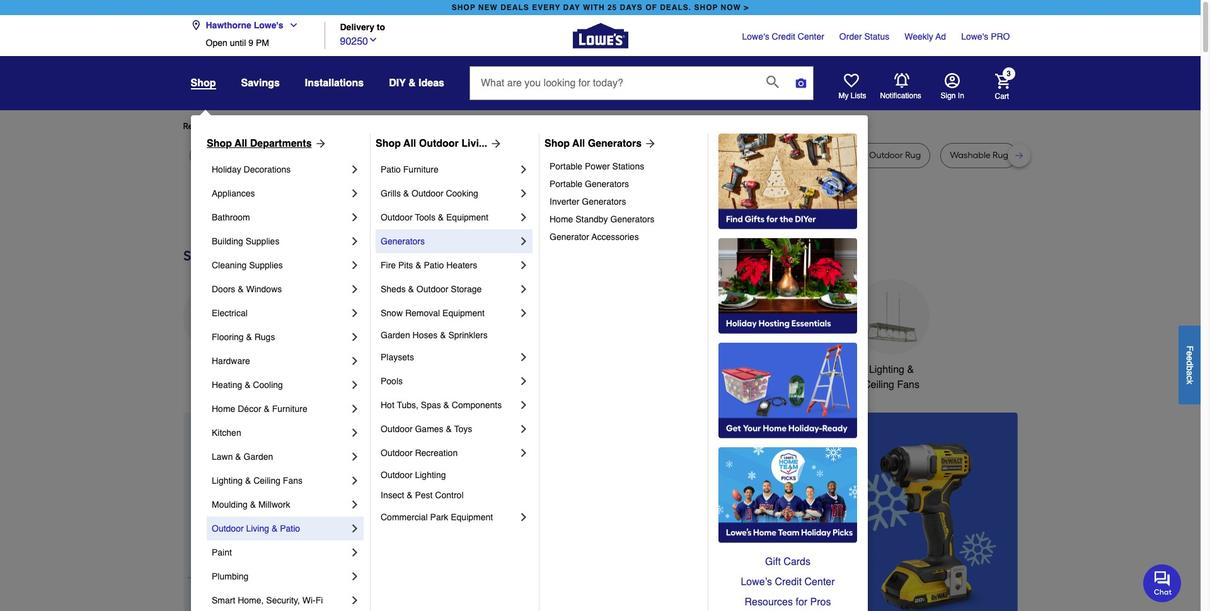 Task type: locate. For each thing, give the bounding box(es) containing it.
diy
[[389, 78, 406, 89]]

1 vertical spatial decorations
[[386, 380, 440, 391]]

& inside "link"
[[446, 424, 452, 434]]

flooring & rugs
[[212, 332, 275, 342]]

rug 5x8
[[199, 150, 231, 161]]

you for recommended searches for you
[[298, 121, 313, 132]]

lowe's
[[254, 20, 283, 30], [742, 32, 770, 42], [962, 32, 989, 42]]

chevron right image for doors & windows
[[349, 283, 361, 296]]

1 washable from the left
[[733, 150, 774, 161]]

1 vertical spatial credit
[[775, 577, 802, 588]]

1 roth from the left
[[541, 150, 559, 161]]

1 vertical spatial center
[[805, 577, 835, 588]]

center left order
[[798, 32, 825, 42]]

c
[[1185, 376, 1195, 380]]

chevron right image for generators
[[518, 235, 530, 248]]

0 vertical spatial garden
[[381, 330, 410, 340]]

0 vertical spatial furniture
[[403, 165, 439, 175]]

generators down power on the top of the page
[[585, 179, 629, 189]]

resources for pros
[[745, 597, 831, 608]]

installations
[[305, 78, 364, 89]]

e
[[1185, 351, 1195, 356], [1185, 356, 1195, 361]]

2 shop from the left
[[695, 3, 718, 12]]

arrow right image
[[312, 137, 327, 150], [642, 137, 657, 150], [995, 523, 1007, 536]]

1 horizontal spatial arrow right image
[[642, 137, 657, 150]]

0 horizontal spatial chevron down image
[[283, 20, 299, 30]]

1 horizontal spatial all
[[404, 138, 416, 149]]

credit for lowe's
[[775, 577, 802, 588]]

living
[[246, 524, 269, 534]]

b
[[1185, 366, 1195, 371]]

0 vertical spatial portable
[[550, 161, 583, 172]]

0 horizontal spatial for
[[285, 121, 296, 132]]

smart for smart home
[[768, 364, 795, 376]]

0 horizontal spatial you
[[298, 121, 313, 132]]

1 horizontal spatial furniture
[[403, 165, 439, 175]]

chevron down image
[[283, 20, 299, 30], [368, 34, 378, 44]]

get your home holiday-ready. image
[[719, 343, 858, 439]]

0 vertical spatial kitchen
[[472, 364, 506, 376]]

doors & windows link
[[212, 277, 349, 301]]

decorations for christmas
[[386, 380, 440, 391]]

chevron right image for sheds & outdoor storage
[[518, 283, 530, 296]]

1 horizontal spatial decorations
[[386, 380, 440, 391]]

patio down furniture
[[381, 165, 401, 175]]

electrical link
[[212, 301, 349, 325]]

0 vertical spatial credit
[[772, 32, 796, 42]]

lighting & ceiling fans link
[[212, 469, 349, 493]]

more suggestions for you
[[323, 121, 425, 132]]

shop button
[[191, 77, 216, 90]]

all up furniture
[[404, 138, 416, 149]]

2 horizontal spatial for
[[796, 597, 808, 608]]

chevron right image
[[518, 163, 530, 176], [349, 235, 361, 248], [349, 259, 361, 272], [349, 283, 361, 296], [518, 283, 530, 296], [518, 307, 530, 320], [349, 331, 361, 344], [518, 351, 530, 364], [349, 379, 361, 392], [349, 427, 361, 439], [518, 447, 530, 460], [349, 475, 361, 487], [349, 499, 361, 511], [349, 547, 361, 559], [349, 571, 361, 583]]

bathroom
[[212, 212, 250, 223], [678, 364, 722, 376]]

chevron right image for fire pits & patio heaters
[[518, 259, 530, 272]]

chevron right image for building supplies
[[349, 235, 361, 248]]

3 shop from the left
[[545, 138, 570, 149]]

days
[[620, 3, 643, 12]]

1 horizontal spatial kitchen
[[472, 364, 506, 376]]

2 and from the left
[[649, 150, 666, 161]]

all down recommended searches for you
[[235, 138, 247, 149]]

shop left "now"
[[695, 3, 718, 12]]

center for lowe's credit center
[[798, 32, 825, 42]]

1 you from the left
[[298, 121, 313, 132]]

1 vertical spatial supplies
[[249, 260, 283, 270]]

shop all generators
[[545, 138, 642, 149]]

appliances inside button
[[196, 364, 246, 376]]

lowe's home improvement notification center image
[[894, 73, 910, 88]]

cleaning supplies link
[[212, 253, 349, 277]]

you up shop all outdoor livi... at the left top
[[410, 121, 425, 132]]

2 rug from the left
[[260, 150, 275, 161]]

and for allen and roth area rug
[[523, 150, 539, 161]]

lowe's for lowe's credit center
[[742, 32, 770, 42]]

tools
[[415, 212, 436, 223]]

for left pros
[[796, 597, 808, 608]]

garden down kitchen "link"
[[244, 452, 273, 462]]

equipment down cooking
[[446, 212, 489, 223]]

home for home standby generators
[[550, 214, 573, 224]]

& inside 'link'
[[238, 284, 244, 294]]

shop new deals every day with 25 days of deals. shop now >
[[452, 3, 749, 12]]

lighting & ceiling fans inside button
[[864, 364, 920, 391]]

1 horizontal spatial lowe's
[[742, 32, 770, 42]]

and up the portable generators link
[[649, 150, 666, 161]]

chevron right image for cleaning supplies
[[349, 259, 361, 272]]

2 horizontal spatial shop
[[545, 138, 570, 149]]

lowe's pro
[[962, 32, 1010, 42]]

lowe's inside button
[[254, 20, 283, 30]]

you left more at the top left of the page
[[298, 121, 313, 132]]

decorations
[[244, 165, 291, 175], [386, 380, 440, 391]]

savings button
[[241, 72, 280, 95]]

1 vertical spatial home
[[797, 364, 824, 376]]

snow removal equipment
[[381, 308, 485, 318]]

1 shop from the left
[[207, 138, 232, 149]]

holiday
[[212, 165, 241, 175]]

1 horizontal spatial roth
[[668, 150, 686, 161]]

and right arrow right icon
[[523, 150, 539, 161]]

recommended searches for you heading
[[183, 120, 1018, 133]]

ad
[[936, 32, 946, 42]]

1 horizontal spatial area
[[562, 150, 581, 161]]

for up furniture
[[397, 121, 408, 132]]

equipment down insect & pest control link on the bottom left
[[451, 513, 493, 523]]

2 allen from the left
[[627, 150, 647, 161]]

0 horizontal spatial washable
[[733, 150, 774, 161]]

paint link
[[212, 541, 349, 565]]

shop all departments
[[207, 138, 312, 149]]

center
[[798, 32, 825, 42], [805, 577, 835, 588]]

0 vertical spatial patio
[[381, 165, 401, 175]]

allen up stations on the right top of the page
[[627, 150, 647, 161]]

chevron right image for lighting & ceiling fans
[[349, 475, 361, 487]]

1 vertical spatial garden
[[244, 452, 273, 462]]

0 horizontal spatial smart
[[212, 596, 235, 606]]

all down the recommended searches for you heading
[[573, 138, 585, 149]]

portable up inverter
[[550, 179, 583, 189]]

1 vertical spatial equipment
[[443, 308, 485, 318]]

1 vertical spatial portable
[[550, 179, 583, 189]]

outdoor tools & equipment
[[381, 212, 489, 223]]

chevron down image inside hawthorne lowe's button
[[283, 20, 299, 30]]

and for allen and roth rug
[[649, 150, 666, 161]]

snow removal equipment link
[[381, 301, 518, 325]]

2 horizontal spatial home
[[797, 364, 824, 376]]

for for searches
[[285, 121, 296, 132]]

all for generators
[[573, 138, 585, 149]]

supplies for cleaning supplies
[[249, 260, 283, 270]]

1 horizontal spatial fans
[[897, 380, 920, 391]]

1 vertical spatial smart
[[212, 596, 235, 606]]

2 horizontal spatial arrow right image
[[995, 523, 1007, 536]]

garden hoses & sprinklers link
[[381, 325, 530, 346]]

kitchen faucets button
[[471, 279, 546, 378]]

None search field
[[470, 66, 814, 112]]

portable down allen and roth area rug at the top of page
[[550, 161, 583, 172]]

2 vertical spatial home
[[212, 404, 235, 414]]

1 vertical spatial fans
[[283, 476, 303, 486]]

outdoor
[[419, 138, 459, 149], [412, 189, 444, 199], [381, 212, 413, 223], [417, 284, 449, 294], [381, 424, 413, 434], [381, 448, 413, 458], [381, 470, 413, 480], [212, 524, 244, 534]]

1 horizontal spatial you
[[410, 121, 425, 132]]

0 vertical spatial decorations
[[244, 165, 291, 175]]

for for suggestions
[[397, 121, 408, 132]]

1 horizontal spatial lighting & ceiling fans
[[864, 364, 920, 391]]

0 vertical spatial home
[[550, 214, 573, 224]]

0 vertical spatial supplies
[[246, 236, 280, 247]]

equipment inside 'commercial park equipment' link
[[451, 513, 493, 523]]

0 horizontal spatial and
[[523, 150, 539, 161]]

chevron right image for grills & outdoor cooking
[[518, 187, 530, 200]]

chevron right image for hardware
[[349, 355, 361, 368]]

e up 'b'
[[1185, 356, 1195, 361]]

kitchen inside kitchen "link"
[[212, 428, 241, 438]]

recommended searches for you
[[183, 121, 313, 132]]

to
[[377, 22, 385, 32]]

all for outdoor
[[404, 138, 416, 149]]

f
[[1185, 346, 1195, 351]]

equipment inside snow removal equipment link
[[443, 308, 485, 318]]

1 vertical spatial bathroom
[[678, 364, 722, 376]]

shop left the new
[[452, 3, 476, 12]]

a
[[1185, 371, 1195, 376]]

kitchen up components
[[472, 364, 506, 376]]

outdoor down hot
[[381, 424, 413, 434]]

home standby generators link
[[550, 211, 699, 228]]

chevron right image for pools
[[518, 375, 530, 388]]

2 all from the left
[[404, 138, 416, 149]]

for up departments
[[285, 121, 296, 132]]

1 horizontal spatial lighting
[[415, 470, 446, 480]]

arrow right image inside shop all generators link
[[642, 137, 657, 150]]

cleaning
[[212, 260, 247, 270]]

equipment up "sprinklers"
[[443, 308, 485, 318]]

decorations down the rug rug
[[244, 165, 291, 175]]

park
[[430, 513, 449, 523]]

rug
[[199, 150, 215, 161], [260, 150, 275, 161], [277, 150, 293, 161], [343, 150, 359, 161], [583, 150, 598, 161], [688, 150, 704, 161], [797, 150, 812, 161], [906, 150, 921, 161], [993, 150, 1009, 161]]

1 horizontal spatial bathroom
[[678, 364, 722, 376]]

furniture up kitchen "link"
[[272, 404, 308, 414]]

generator accessories
[[550, 232, 639, 242]]

1 horizontal spatial shop
[[376, 138, 401, 149]]

gift cards
[[765, 557, 811, 568]]

0 horizontal spatial fans
[[283, 476, 303, 486]]

0 horizontal spatial roth
[[541, 150, 559, 161]]

fire
[[381, 260, 396, 270]]

0 horizontal spatial arrow right image
[[312, 137, 327, 150]]

supplies
[[246, 236, 280, 247], [249, 260, 283, 270]]

1 vertical spatial patio
[[424, 260, 444, 270]]

equipment for park
[[451, 513, 493, 523]]

1 and from the left
[[523, 150, 539, 161]]

patio up sheds & outdoor storage
[[424, 260, 444, 270]]

0 horizontal spatial all
[[235, 138, 247, 149]]

patio down moulding & millwork link
[[280, 524, 300, 534]]

chevron right image for bathroom
[[349, 211, 361, 224]]

2 shop from the left
[[376, 138, 401, 149]]

lowe's home improvement logo image
[[573, 8, 628, 63]]

generators up home standby generators
[[582, 197, 626, 207]]

delivery
[[340, 22, 375, 32]]

hot
[[381, 400, 395, 410]]

0 horizontal spatial home
[[212, 404, 235, 414]]

heating & cooling link
[[212, 373, 349, 397]]

lowe's up pm
[[254, 20, 283, 30]]

lowe's down >
[[742, 32, 770, 42]]

1 horizontal spatial washable
[[950, 150, 991, 161]]

lowe's left pro
[[962, 32, 989, 42]]

outdoor down moulding
[[212, 524, 244, 534]]

2 portable from the top
[[550, 179, 583, 189]]

roth
[[541, 150, 559, 161], [668, 150, 686, 161]]

0 horizontal spatial furniture
[[272, 404, 308, 414]]

appliances
[[212, 189, 255, 199], [196, 364, 246, 376]]

washable rug
[[950, 150, 1009, 161]]

appliances up heating
[[196, 364, 246, 376]]

arrow right image for shop all generators
[[642, 137, 657, 150]]

generator
[[550, 232, 590, 242]]

1 horizontal spatial ceiling
[[864, 380, 895, 391]]

tubs,
[[397, 400, 419, 410]]

portable for portable power stations
[[550, 161, 583, 172]]

hot tubs, spas & components link
[[381, 393, 518, 417]]

shop for shop all departments
[[207, 138, 232, 149]]

1 all from the left
[[235, 138, 247, 149]]

1 horizontal spatial chevron down image
[[368, 34, 378, 44]]

0 vertical spatial lighting & ceiling fans
[[864, 364, 920, 391]]

2 horizontal spatial area
[[776, 150, 795, 161]]

1 e from the top
[[1185, 351, 1195, 356]]

christmas
[[390, 364, 435, 376]]

0 horizontal spatial patio
[[280, 524, 300, 534]]

f e e d b a c k
[[1185, 346, 1195, 384]]

kitchen up lawn
[[212, 428, 241, 438]]

credit
[[772, 32, 796, 42], [775, 577, 802, 588]]

garden up the playsets
[[381, 330, 410, 340]]

furniture
[[388, 150, 424, 161]]

2 washable from the left
[[950, 150, 991, 161]]

outdoor lighting link
[[381, 465, 530, 486]]

0 horizontal spatial garden
[[244, 452, 273, 462]]

lowe's pro link
[[962, 30, 1010, 43]]

1 horizontal spatial patio
[[381, 165, 401, 175]]

gift
[[765, 557, 781, 568]]

appliances down holiday
[[212, 189, 255, 199]]

0 horizontal spatial area
[[322, 150, 341, 161]]

commercial
[[381, 513, 428, 523]]

fans inside button
[[897, 380, 920, 391]]

home for home décor & furniture
[[212, 404, 235, 414]]

Search Query text field
[[470, 67, 757, 100]]

1 horizontal spatial allen
[[627, 150, 647, 161]]

washable for washable rug
[[950, 150, 991, 161]]

savings
[[241, 78, 280, 89]]

chevron right image for outdoor tools & equipment
[[518, 211, 530, 224]]

0 horizontal spatial ceiling
[[254, 476, 281, 486]]

0 horizontal spatial allen
[[501, 150, 520, 161]]

shop for shop all outdoor livi...
[[376, 138, 401, 149]]

1 horizontal spatial smart
[[768, 364, 795, 376]]

supplies up cleaning supplies
[[246, 236, 280, 247]]

shop down more suggestions for you link
[[376, 138, 401, 149]]

0 vertical spatial smart
[[768, 364, 795, 376]]

open until 9 pm
[[206, 38, 269, 48]]

furniture down furniture
[[403, 165, 439, 175]]

center up pros
[[805, 577, 835, 588]]

bathroom inside button
[[678, 364, 722, 376]]

holiday decorations
[[212, 165, 291, 175]]

1 horizontal spatial for
[[397, 121, 408, 132]]

1 vertical spatial chevron down image
[[368, 34, 378, 44]]

1 vertical spatial kitchen
[[212, 428, 241, 438]]

0 vertical spatial bathroom
[[212, 212, 250, 223]]

outdoor tools & equipment link
[[381, 206, 518, 230]]

every
[[532, 3, 561, 12]]

patio for fire pits & patio heaters
[[424, 260, 444, 270]]

1 allen from the left
[[501, 150, 520, 161]]

0 horizontal spatial lighting & ceiling fans
[[212, 476, 303, 486]]

e up the d on the right of page
[[1185, 351, 1195, 356]]

3 rug from the left
[[277, 150, 293, 161]]

generator accessories link
[[550, 228, 699, 246]]

credit up resources for pros link
[[775, 577, 802, 588]]

0 vertical spatial center
[[798, 32, 825, 42]]

0 horizontal spatial shop
[[207, 138, 232, 149]]

shop up allen and roth area rug at the top of page
[[545, 138, 570, 149]]

rug rug
[[260, 150, 293, 161]]

0 vertical spatial ceiling
[[864, 380, 895, 391]]

smart inside smart home button
[[768, 364, 795, 376]]

bathroom link
[[212, 206, 349, 230]]

shop up 5x8
[[207, 138, 232, 149]]

roth for area
[[541, 150, 559, 161]]

plumbing
[[212, 572, 249, 582]]

kitchen inside button
[[472, 364, 506, 376]]

2 vertical spatial equipment
[[451, 513, 493, 523]]

my lists
[[839, 91, 867, 100]]

chevron right image for holiday decorations
[[349, 163, 361, 176]]

ceiling inside lighting & ceiling fans
[[864, 380, 895, 391]]

0 horizontal spatial kitchen
[[212, 428, 241, 438]]

0 horizontal spatial shop
[[452, 3, 476, 12]]

pools
[[381, 376, 403, 387]]

2 roth from the left
[[668, 150, 686, 161]]

2 vertical spatial patio
[[280, 524, 300, 534]]

sheds & outdoor storage link
[[381, 277, 518, 301]]

generators down the recommended searches for you heading
[[588, 138, 642, 149]]

hawthorne lowe's
[[206, 20, 283, 30]]

1 horizontal spatial and
[[649, 150, 666, 161]]

2 horizontal spatial lowe's
[[962, 32, 989, 42]]

3 area from the left
[[776, 150, 795, 161]]

credit up search icon
[[772, 32, 796, 42]]

chevron right image for electrical
[[349, 307, 361, 320]]

arrow left image
[[418, 523, 430, 536]]

3 all from the left
[[573, 138, 585, 149]]

0 horizontal spatial decorations
[[244, 165, 291, 175]]

2 horizontal spatial all
[[573, 138, 585, 149]]

2 you from the left
[[410, 121, 425, 132]]

chevron right image
[[349, 163, 361, 176], [349, 187, 361, 200], [518, 187, 530, 200], [349, 211, 361, 224], [518, 211, 530, 224], [518, 235, 530, 248], [518, 259, 530, 272], [349, 307, 361, 320], [349, 355, 361, 368], [518, 375, 530, 388], [518, 399, 530, 412], [349, 403, 361, 416], [518, 423, 530, 436], [349, 451, 361, 463], [518, 511, 530, 524], [349, 523, 361, 535], [349, 595, 361, 607]]

1 horizontal spatial shop
[[695, 3, 718, 12]]

0 vertical spatial chevron down image
[[283, 20, 299, 30]]

supplies up windows
[[249, 260, 283, 270]]

& inside lighting & ceiling fans
[[908, 364, 914, 376]]

roth up the portable generators link
[[668, 150, 686, 161]]

2 horizontal spatial patio
[[424, 260, 444, 270]]

0 vertical spatial fans
[[897, 380, 920, 391]]

0 horizontal spatial lighting
[[212, 476, 243, 486]]

roth down shop all generators
[[541, 150, 559, 161]]

you for more suggestions for you
[[410, 121, 425, 132]]

arrow right image inside shop all departments link
[[312, 137, 327, 150]]

decorations inside button
[[386, 380, 440, 391]]

1 portable from the top
[[550, 161, 583, 172]]

chat invite button image
[[1144, 564, 1182, 603]]

1 vertical spatial appliances
[[196, 364, 246, 376]]

garden
[[381, 330, 410, 340], [244, 452, 273, 462]]

order status link
[[840, 30, 890, 43]]

1 horizontal spatial home
[[550, 214, 573, 224]]

chevron right image for playsets
[[518, 351, 530, 364]]

smart inside smart home, security, wi-fi link
[[212, 596, 235, 606]]

1 shop from the left
[[452, 3, 476, 12]]

0 horizontal spatial lowe's
[[254, 20, 283, 30]]

0 vertical spatial equipment
[[446, 212, 489, 223]]

2 horizontal spatial lighting
[[869, 364, 905, 376]]

lighting inside lighting & ceiling fans
[[869, 364, 905, 376]]

allen right 'desk'
[[501, 150, 520, 161]]

decorations down christmas
[[386, 380, 440, 391]]



Task type: vqa. For each thing, say whether or not it's contained in the screenshot.
ProHeat 2X Revolution Pet Pro Plus Carpet Cleaner Free Delivery to 60639
no



Task type: describe. For each thing, give the bounding box(es) containing it.
kitchen faucets
[[472, 364, 545, 376]]

lowe's wishes you and your family a happy hanukkah. image
[[183, 201, 1018, 233]]

area rug
[[322, 150, 359, 161]]

8 rug from the left
[[906, 150, 921, 161]]

order status
[[840, 32, 890, 42]]

1 area from the left
[[322, 150, 341, 161]]

weekly ad link
[[905, 30, 946, 43]]

chevron right image for appliances
[[349, 187, 361, 200]]

components
[[452, 400, 502, 410]]

with
[[583, 3, 605, 12]]

lists
[[851, 91, 867, 100]]

christmas decorations button
[[375, 279, 451, 393]]

gift cards link
[[719, 552, 858, 573]]

home standby generators
[[550, 214, 655, 224]]

searches
[[246, 121, 283, 132]]

shop all outdoor livi...
[[376, 138, 488, 149]]

allen and roth rug
[[627, 150, 704, 161]]

chevron right image for snow removal equipment
[[518, 307, 530, 320]]

holiday decorations link
[[212, 158, 349, 182]]

chevron right image for kitchen
[[349, 427, 361, 439]]

installations button
[[305, 72, 364, 95]]

electrical
[[212, 308, 248, 318]]

building
[[212, 236, 243, 247]]

chevron right image for patio furniture
[[518, 163, 530, 176]]

generators up pits
[[381, 236, 425, 247]]

patio furniture link
[[381, 158, 518, 182]]

0 vertical spatial appliances
[[212, 189, 255, 199]]

appliances button
[[183, 279, 259, 378]]

9 rug from the left
[[993, 150, 1009, 161]]

2 e from the top
[[1185, 356, 1195, 361]]

games
[[415, 424, 444, 434]]

shop all departments link
[[207, 136, 327, 151]]

chevron down image inside 90250 button
[[368, 34, 378, 44]]

moulding & millwork
[[212, 500, 290, 510]]

faucets
[[509, 364, 545, 376]]

in
[[958, 91, 965, 100]]

lowe's home team holiday picks. image
[[719, 448, 858, 544]]

outdoor up 'desk'
[[419, 138, 459, 149]]

shop for shop all generators
[[545, 138, 570, 149]]

chevron right image for heating & cooling
[[349, 379, 361, 392]]

camera image
[[795, 77, 808, 90]]

resources for pros link
[[719, 593, 858, 612]]

chevron right image for home décor & furniture
[[349, 403, 361, 416]]

spas
[[421, 400, 441, 410]]

chevron right image for lawn & garden
[[349, 451, 361, 463]]

outdoor games & toys link
[[381, 417, 518, 441]]

chevron right image for moulding & millwork
[[349, 499, 361, 511]]

more suggestions for you link
[[323, 120, 435, 133]]

25 days of deals. don't miss deals every day. same-day delivery on in-stock orders placed by 2 p m. image
[[183, 413, 387, 612]]

find gifts for the diyer. image
[[719, 134, 858, 230]]

indoor
[[841, 150, 867, 161]]

4 rug from the left
[[343, 150, 359, 161]]

appliances link
[[212, 182, 349, 206]]

outdoor down grills
[[381, 212, 413, 223]]

hoses
[[413, 330, 438, 340]]

lawn
[[212, 452, 233, 462]]

portable for portable generators
[[550, 179, 583, 189]]

scroll to item #2 image
[[678, 610, 711, 612]]

heating & cooling
[[212, 380, 283, 390]]

windows
[[246, 284, 282, 294]]

lowe's home improvement lists image
[[844, 73, 859, 88]]

1 horizontal spatial garden
[[381, 330, 410, 340]]

more
[[323, 121, 343, 132]]

lowe's for lowe's pro
[[962, 32, 989, 42]]

1 vertical spatial furniture
[[272, 404, 308, 414]]

shop 25 days of deals by category image
[[183, 245, 1018, 266]]

outdoor inside "link"
[[381, 424, 413, 434]]

all for departments
[[235, 138, 247, 149]]

portable generators link
[[550, 175, 699, 193]]

diy & ideas button
[[389, 72, 445, 95]]

holiday hosting essentials. image
[[719, 238, 858, 334]]

home inside button
[[797, 364, 824, 376]]

center for lowe's credit center
[[805, 577, 835, 588]]

chevron right image for hot tubs, spas & components
[[518, 399, 530, 412]]

roth for rug
[[668, 150, 686, 161]]

outdoor recreation link
[[381, 441, 518, 465]]

weekly ad
[[905, 32, 946, 42]]

sheds
[[381, 284, 406, 294]]

washable area rug
[[733, 150, 812, 161]]

outdoor up the outdoor lighting
[[381, 448, 413, 458]]

wi-
[[302, 596, 316, 606]]

allen for allen and roth area rug
[[501, 150, 520, 161]]

cooling
[[253, 380, 283, 390]]

chevron right image for outdoor living & patio
[[349, 523, 361, 535]]

f e e d b a c k button
[[1179, 326, 1201, 404]]

moulding & millwork link
[[212, 493, 349, 517]]

chevron right image for plumbing
[[349, 571, 361, 583]]

1 rug from the left
[[199, 150, 215, 161]]

playsets link
[[381, 346, 518, 369]]

ideas
[[419, 78, 445, 89]]

6 rug from the left
[[688, 150, 704, 161]]

generators link
[[381, 230, 518, 253]]

0 horizontal spatial bathroom
[[212, 212, 250, 223]]

hardware
[[212, 356, 250, 366]]

chevron right image for outdoor recreation
[[518, 447, 530, 460]]

decorations for holiday
[[244, 165, 291, 175]]

chevron right image for smart home, security, wi-fi
[[349, 595, 361, 607]]

25
[[608, 3, 617, 12]]

kitchen link
[[212, 421, 349, 445]]

supplies for building supplies
[[246, 236, 280, 247]]

7 rug from the left
[[797, 150, 812, 161]]

chevron right image for flooring & rugs
[[349, 331, 361, 344]]

equipment for removal
[[443, 308, 485, 318]]

1 vertical spatial lighting & ceiling fans
[[212, 476, 303, 486]]

chevron right image for paint
[[349, 547, 361, 559]]

building supplies link
[[212, 230, 349, 253]]

1 vertical spatial ceiling
[[254, 476, 281, 486]]

chevron right image for outdoor games & toys
[[518, 423, 530, 436]]

heaters
[[447, 260, 477, 270]]

washable for washable area rug
[[733, 150, 774, 161]]

smart home
[[768, 364, 824, 376]]

lighting & ceiling fans button
[[854, 279, 930, 393]]

search image
[[767, 76, 779, 88]]

order
[[840, 32, 862, 42]]

kitchen for kitchen
[[212, 428, 241, 438]]

power
[[585, 161, 610, 172]]

notifications
[[881, 91, 922, 100]]

lawn & garden
[[212, 452, 273, 462]]

sprinklers
[[449, 330, 488, 340]]

2 area from the left
[[562, 150, 581, 161]]

credit for lowe's
[[772, 32, 796, 42]]

90250
[[340, 36, 368, 47]]

hot tubs, spas & components
[[381, 400, 502, 410]]

indoor outdoor rug
[[841, 150, 921, 161]]

lowe's home improvement account image
[[945, 73, 960, 88]]

5 rug from the left
[[583, 150, 598, 161]]

security,
[[266, 596, 300, 606]]

status
[[865, 32, 890, 42]]

equipment inside outdoor tools & equipment link
[[446, 212, 489, 223]]

open
[[206, 38, 227, 48]]

cooking
[[446, 189, 478, 199]]

arrow right image
[[488, 137, 503, 150]]

allen for allen and roth rug
[[627, 150, 647, 161]]

portable generators
[[550, 179, 629, 189]]

outdoor living & patio link
[[212, 517, 349, 541]]

up to 50 percent off select tools and accessories. image
[[407, 413, 1018, 612]]

desk
[[453, 150, 472, 161]]

paint
[[212, 548, 232, 558]]

patio for outdoor living & patio
[[280, 524, 300, 534]]

arrow right image for shop all departments
[[312, 137, 327, 150]]

control
[[435, 491, 464, 501]]

location image
[[191, 20, 201, 30]]

outdoor up tools
[[412, 189, 444, 199]]

outdoor up snow removal equipment
[[417, 284, 449, 294]]

outdoor recreation
[[381, 448, 458, 458]]

chevron right image for commercial park equipment
[[518, 511, 530, 524]]

recreation
[[415, 448, 458, 458]]

smart for smart home, security, wi-fi
[[212, 596, 235, 606]]

storage
[[451, 284, 482, 294]]

lawn & garden link
[[212, 445, 349, 469]]

lowe's home improvement cart image
[[995, 73, 1010, 89]]

generators down inverter generators link
[[611, 214, 655, 224]]

allen and roth area rug
[[501, 150, 598, 161]]

outdoor up insect
[[381, 470, 413, 480]]

insect
[[381, 491, 404, 501]]

lowe's
[[741, 577, 772, 588]]

suggestions
[[345, 121, 395, 132]]

kitchen for kitchen faucets
[[472, 364, 506, 376]]



